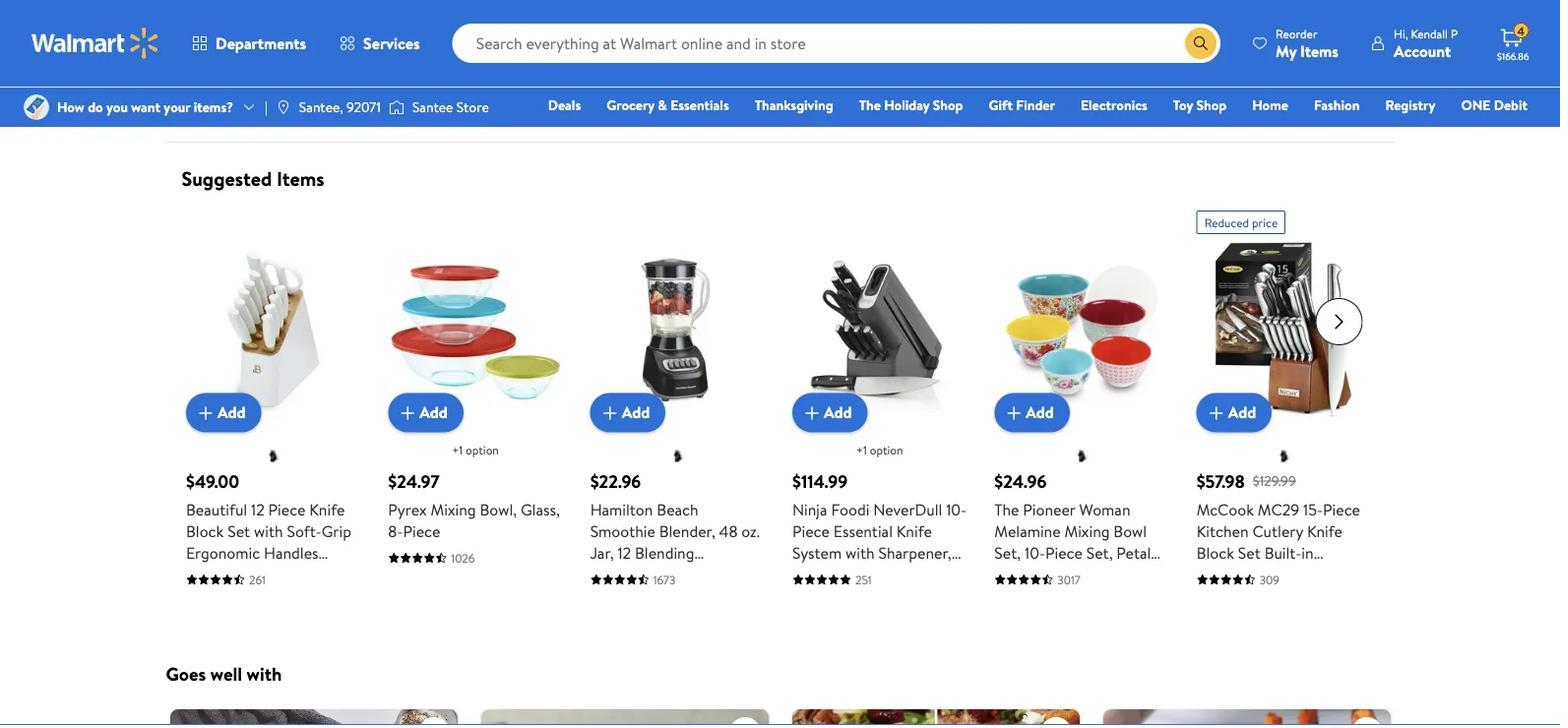 Task type: locate. For each thing, give the bounding box(es) containing it.
add button up $24.97
[[388, 393, 463, 433]]

the holiday shop link
[[850, 95, 972, 116]]

knife right cutlery
[[1307, 520, 1342, 542]]

3 product variant swatch image image from the left
[[1074, 448, 1089, 464]]

suggested
[[182, 165, 272, 192]]

0 horizontal spatial set
[[227, 520, 250, 542]]

1 horizontal spatial set
[[1238, 542, 1261, 564]]

k12010
[[896, 564, 944, 585]]

product group containing $49.00
[[186, 203, 360, 607]]

add up $24.97
[[419, 402, 447, 424]]

309
[[1259, 571, 1279, 588]]

product variant swatch image image for $22.96
[[669, 448, 685, 464]]

electronics link
[[1072, 95, 1157, 116]]

1 horizontal spatial +1 option
[[856, 442, 903, 459]]

4
[[1518, 22, 1525, 39]]

items
[[1301, 40, 1339, 62], [277, 165, 325, 192]]

knife inside $57.98 $129.99 mccook mc29 15-piece kitchen cutlery knife block set built-in sharpener stainless steel
[[1307, 520, 1342, 542]]

stainless down cutlery
[[1270, 564, 1328, 585]]

piece up "3017"
[[1045, 542, 1082, 564]]

Walmart Site-Wide search field
[[453, 24, 1221, 63]]

12 right jar,
[[617, 542, 631, 564]]

12
[[251, 499, 264, 520], [617, 542, 631, 564]]

1 product variant swatch image image from the left
[[265, 448, 281, 464]]

add to cart image for $24.97
[[396, 401, 419, 425]]

5 product group from the left
[[994, 203, 1169, 588]]

add up $114.99
[[824, 402, 852, 424]]

piece inside $57.98 $129.99 mccook mc29 15-piece kitchen cutlery knife block set built-in sharpener stainless steel
[[1323, 499, 1360, 520]]

pioneer
[[1023, 499, 1075, 520]]

product group containing $22.96
[[590, 203, 765, 588]]

registry link
[[1377, 95, 1445, 116]]

option up neverdull
[[870, 442, 903, 459]]

product variant swatch image image up beach
[[669, 448, 685, 464]]

1 stainless from the left
[[792, 564, 851, 585]]

product variant swatch image image up $49.00 beautiful 12 piece knife block set with soft-grip ergonomic handles white and gold by drew barrymore at the bottom left
[[265, 448, 281, 464]]

6 product group from the left
[[1196, 203, 1371, 588]]

with inside $49.00 beautiful 12 piece knife block set with soft-grip ergonomic handles white and gold by drew barrymore
[[254, 520, 283, 542]]

2 horizontal spatial knife
[[1307, 520, 1342, 542]]

0 horizontal spatial block
[[186, 520, 223, 542]]

0 vertical spatial the
[[859, 96, 881, 115]]

reorder
[[1276, 25, 1318, 42]]

with up 251
[[845, 542, 875, 564]]

grocery & essentials link
[[598, 95, 738, 116]]

product variant swatch image image up woman
[[1074, 448, 1089, 464]]

add for $114.99
[[824, 402, 852, 424]]

2 add from the left
[[419, 402, 447, 424]]

set up and
[[227, 520, 250, 542]]

 image
[[24, 95, 49, 120], [389, 97, 405, 117]]

add button up $22.96
[[590, 393, 665, 433]]

+1 for $24.97
[[452, 442, 463, 459]]

deals
[[548, 96, 581, 115]]

1 vertical spatial 12
[[617, 542, 631, 564]]

electronics
[[1081, 96, 1148, 115]]

add button for $22.96
[[590, 393, 665, 433]]

0 horizontal spatial  image
[[24, 95, 49, 120]]

piece
[[268, 499, 305, 520], [1323, 499, 1360, 520], [403, 520, 440, 542], [792, 520, 829, 542], [1045, 542, 1082, 564]]

12 right "beautiful"
[[251, 499, 264, 520]]

2 stainless from the left
[[1270, 564, 1328, 585]]

walmart+ link
[[1461, 122, 1537, 143]]

piece inside $24.97 pyrex mixing bowl, glass, 8-piece
[[403, 520, 440, 542]]

1 horizontal spatial the
[[994, 499, 1019, 520]]

bowl
[[1113, 520, 1147, 542]]

+1 option for $24.97
[[452, 442, 499, 459]]

&
[[658, 96, 667, 115]]

knife
[[309, 499, 344, 520], [896, 520, 932, 542], [1307, 520, 1342, 542]]

piece up handles
[[268, 499, 305, 520]]

0 horizontal spatial 10-
[[946, 499, 967, 520]]

251
[[855, 571, 872, 588]]

add up $22.96
[[621, 402, 650, 424]]

store down or
[[1058, 71, 1091, 90]]

product variant swatch image image for $24.96
[[1074, 448, 1089, 464]]

add up $49.00
[[217, 402, 245, 424]]

pyrex
[[388, 499, 427, 520]]

santee up "finder"
[[1014, 71, 1055, 90]]

set inside $57.98 $129.99 mccook mc29 15-piece kitchen cutlery knife block set built-in sharpener stainless steel
[[1238, 542, 1261, 564]]

1 product group from the left
[[186, 203, 360, 607]]

search icon image
[[1193, 35, 1209, 51]]

registry
[[1386, 96, 1436, 115]]

50180f
[[708, 564, 758, 585]]

add to cart image for $49.00
[[193, 401, 217, 425]]

woman
[[1079, 499, 1130, 520]]

1 horizontal spatial block
[[1196, 542, 1234, 564]]

add button up $57.98
[[1196, 393, 1272, 433]]

4 product group from the left
[[792, 203, 967, 588]]

my
[[1276, 40, 1297, 62]]

1 vertical spatial store
[[457, 97, 489, 117]]

+1 up $24.97 pyrex mixing bowl, glass, 8-piece
[[452, 442, 463, 459]]

and
[[230, 564, 254, 585]]

2 +1 from the left
[[856, 442, 867, 459]]

1 horizontal spatial +1
[[856, 442, 867, 459]]

add button
[[186, 393, 261, 433], [388, 393, 463, 433], [590, 393, 665, 433], [792, 393, 868, 433], [994, 393, 1070, 433], [1196, 393, 1272, 433]]

one debit link
[[1453, 95, 1537, 116]]

1 add from the left
[[217, 402, 245, 424]]

0 horizontal spatial +1 option
[[452, 442, 499, 459]]

product variant swatch image image up $129.99 at the bottom
[[1276, 448, 1292, 464]]

0 horizontal spatial shop
[[933, 96, 963, 115]]

1 shop from the left
[[933, 96, 963, 115]]

12 inside $22.96 hamilton beach smoothie blender, 48 oz. jar, 12 blending functions, black, 50180f
[[617, 542, 631, 564]]

4 product variant swatch image image from the left
[[1276, 448, 1292, 464]]

glass,
[[520, 499, 560, 520]]

kitchen
[[1196, 520, 1249, 542]]

stainless left 251
[[792, 564, 851, 585]]

reorder my items
[[1276, 25, 1339, 62]]

$49.00
[[186, 469, 239, 494]]

3 add button from the left
[[590, 393, 665, 433]]

grip
[[321, 520, 351, 542]]

knife up handles
[[309, 499, 344, 520]]

smoothie
[[590, 520, 655, 542]]

soft-
[[286, 520, 321, 542]]

product group containing $57.98
[[1196, 203, 1371, 588]]

5 add button from the left
[[994, 393, 1070, 433]]

add button for $114.99
[[792, 393, 868, 433]]

knife inside $49.00 beautiful 12 piece knife block set with soft-grip ergonomic handles white and gold by drew barrymore
[[309, 499, 344, 520]]

1 horizontal spatial stainless
[[1270, 564, 1328, 585]]

saved image
[[419, 719, 448, 726], [730, 719, 760, 726], [1041, 719, 1071, 726], [1352, 719, 1382, 726]]

stainless inside $57.98 $129.99 mccook mc29 15-piece kitchen cutlery knife block set built-in sharpener stainless steel
[[1270, 564, 1328, 585]]

1 horizontal spatial mixing
[[1064, 520, 1110, 542]]

1 horizontal spatial store
[[1058, 71, 1091, 90]]

1 horizontal spatial shop
[[1197, 96, 1227, 115]]

shop right toy
[[1197, 96, 1227, 115]]

6 add from the left
[[1228, 402, 1256, 424]]

add to cart image up $49.00
[[193, 401, 217, 425]]

1 horizontal spatial set,
[[1086, 542, 1113, 564]]

set inside $49.00 beautiful 12 piece knife block set with soft-grip ergonomic handles white and gold by drew barrymore
[[227, 520, 250, 542]]

or
[[1063, 41, 1078, 63]]

add to cart image up $57.98
[[1204, 401, 1228, 425]]

add up '$24.96'
[[1026, 402, 1054, 424]]

the down '$24.96'
[[994, 499, 1019, 520]]

2 add button from the left
[[388, 393, 463, 433]]

set
[[227, 520, 250, 542], [1238, 542, 1261, 564]]

step
[[174, 28, 209, 53]]

piece left foodi
[[792, 520, 829, 542]]

2 +1 option from the left
[[856, 442, 903, 459]]

drew
[[314, 564, 351, 585]]

store
[[1058, 71, 1091, 90], [457, 97, 489, 117]]

product group
[[186, 203, 360, 607], [388, 203, 562, 588], [590, 203, 765, 588], [792, 203, 967, 588], [994, 203, 1169, 588], [1196, 203, 1371, 588]]

p
[[1451, 25, 1458, 42]]

 image right "92071"
[[389, 97, 405, 117]]

how
[[57, 97, 84, 117]]

grocery
[[607, 96, 655, 115]]

1 option from the left
[[465, 442, 499, 459]]

2 set, from the left
[[1086, 542, 1113, 564]]

add button for $24.97
[[388, 393, 463, 433]]

2 product group from the left
[[388, 203, 562, 588]]

12 inside $49.00 beautiful 12 piece knife block set with soft-grip ergonomic handles white and gold by drew barrymore
[[251, 499, 264, 520]]

4 add to cart image from the left
[[800, 401, 824, 425]]

shop
[[933, 96, 963, 115], [1197, 96, 1227, 115]]

1 horizontal spatial  image
[[389, 97, 405, 117]]

price
[[1252, 214, 1278, 231]]

gold
[[258, 564, 291, 585]]

0 horizontal spatial 12
[[251, 499, 264, 520]]

0 vertical spatial items
[[1301, 40, 1339, 62]]

1 vertical spatial 10-
[[1024, 542, 1045, 564]]

stainless
[[792, 564, 851, 585], [1270, 564, 1328, 585]]

0 horizontal spatial santee
[[412, 97, 453, 117]]

3 product group from the left
[[590, 203, 765, 588]]

add to cart image up $24.97
[[396, 401, 419, 425]]

0 horizontal spatial knife
[[309, 499, 344, 520]]

add button up $49.00
[[186, 393, 261, 433]]

0 horizontal spatial set,
[[994, 542, 1021, 564]]

0 horizontal spatial option
[[465, 442, 499, 459]]

4 add button from the left
[[792, 393, 868, 433]]

ergonomic
[[186, 542, 260, 564]]

3017
[[1057, 571, 1080, 588]]

block down mccook
[[1196, 542, 1234, 564]]

92071
[[347, 97, 381, 117]]

1 add button from the left
[[186, 393, 261, 433]]

piece down $24.97
[[403, 520, 440, 542]]

1 saved image from the left
[[419, 719, 448, 726]]

1673
[[653, 571, 675, 588]]

services button
[[323, 20, 437, 67]]

fashion link
[[1306, 95, 1369, 116]]

4 add from the left
[[824, 402, 852, 424]]

option up $24.97 pyrex mixing bowl, glass, 8-piece
[[465, 442, 499, 459]]

block up white
[[186, 520, 223, 542]]

$24.96 the pioneer woman melamine mixing bowl set, 10-piece set, petal party
[[994, 469, 1151, 585]]

2 product variant swatch image image from the left
[[669, 448, 685, 464]]

2 shop from the left
[[1197, 96, 1227, 115]]

shop inside toy shop link
[[1197, 96, 1227, 115]]

mixing left bowl,
[[430, 499, 476, 520]]

10- inside $24.96 the pioneer woman melamine mixing bowl set, 10-piece set, petal party
[[1024, 542, 1045, 564]]

set,
[[994, 542, 1021, 564], [1086, 542, 1113, 564]]

+1 option up $24.97 pyrex mixing bowl, glass, 8-piece
[[452, 442, 499, 459]]

+1 up foodi
[[856, 442, 867, 459]]

add to cart image
[[193, 401, 217, 425], [396, 401, 419, 425], [598, 401, 621, 425], [800, 401, 824, 425], [1204, 401, 1228, 425]]

items right suggested
[[277, 165, 325, 192]]

add button for $49.00
[[186, 393, 261, 433]]

0 horizontal spatial stainless
[[792, 564, 851, 585]]

1 horizontal spatial knife
[[896, 520, 932, 542]]

with left the soft-
[[254, 520, 283, 542]]

add button up $114.99
[[792, 393, 868, 433]]

 image
[[276, 99, 291, 115]]

1 vertical spatial the
[[994, 499, 1019, 520]]

product variant swatch image image
[[265, 448, 281, 464], [669, 448, 685, 464], [1074, 448, 1089, 464], [1276, 448, 1292, 464]]

reduced price
[[1204, 214, 1278, 231]]

0 vertical spatial store
[[1058, 71, 1091, 90]]

walmart+
[[1469, 123, 1528, 142]]

piece right the mc29
[[1323, 499, 1360, 520]]

add button up '$24.96'
[[994, 393, 1070, 433]]

shop right holiday at the top
[[933, 96, 963, 115]]

1 +1 from the left
[[452, 442, 463, 459]]

1 horizontal spatial 10-
[[1024, 542, 1045, 564]]

0 vertical spatial 10-
[[946, 499, 967, 520]]

1 horizontal spatial santee
[[1014, 71, 1055, 90]]

+1 option
[[452, 442, 499, 459], [856, 442, 903, 459]]

the left holiday at the top
[[859, 96, 881, 115]]

10- right neverdull
[[946, 499, 967, 520]]

1 horizontal spatial option
[[870, 442, 903, 459]]

2 option from the left
[[870, 442, 903, 459]]

add up $57.98
[[1228, 402, 1256, 424]]

toy shop
[[1174, 96, 1227, 115]]

stainless inside $114.99 ninja foodi neverdull 10- piece essential knife system with sharpener, stainless steel, k12010
[[792, 564, 851, 585]]

1 add to cart image from the left
[[193, 401, 217, 425]]

sharpener
[[1196, 564, 1266, 585]]

one
[[1462, 96, 1491, 115]]

0 vertical spatial 12
[[251, 499, 264, 520]]

 image left "how"
[[24, 95, 49, 120]]

add to cart image up $114.99
[[800, 401, 824, 425]]

items?
[[194, 97, 233, 117]]

santee right "92071"
[[412, 97, 453, 117]]

next slide for suggested items list image
[[1316, 298, 1363, 345]]

black,
[[664, 564, 704, 585]]

mixing left bowl
[[1064, 520, 1110, 542]]

set left built-
[[1238, 542, 1261, 564]]

+1 option for $114.99
[[856, 442, 903, 459]]

10- down pioneer
[[1024, 542, 1045, 564]]

mixing inside $24.96 the pioneer woman melamine mixing bowl set, 10-piece set, petal party
[[1064, 520, 1110, 542]]

1 vertical spatial items
[[277, 165, 325, 192]]

block
[[186, 520, 223, 542], [1196, 542, 1234, 564]]

built-
[[1264, 542, 1302, 564]]

items right my on the right top of the page
[[1301, 40, 1339, 62]]

1 +1 option from the left
[[452, 442, 499, 459]]

add to cart image up $22.96
[[598, 401, 621, 425]]

0 horizontal spatial mixing
[[430, 499, 476, 520]]

+1
[[452, 442, 463, 459], [856, 442, 867, 459]]

1 horizontal spatial items
[[1301, 40, 1339, 62]]

hamilton
[[590, 499, 653, 520]]

knife up k12010
[[896, 520, 932, 542]]

3 add to cart image from the left
[[598, 401, 621, 425]]

beautiful 12 piece knife block set with soft-grip ergonomic handles white and gold by drew barrymore image
[[186, 242, 360, 417]]

option
[[465, 442, 499, 459], [870, 442, 903, 459]]

pickup or delivery today from: santee store
[[1014, 41, 1219, 90]]

1 horizontal spatial 12
[[617, 542, 631, 564]]

+1 option up neverdull
[[856, 442, 903, 459]]

store left deals link
[[457, 97, 489, 117]]

0 horizontal spatial +1
[[452, 442, 463, 459]]

3 add from the left
[[621, 402, 650, 424]]

0 vertical spatial santee
[[1014, 71, 1055, 90]]

2 add to cart image from the left
[[396, 401, 419, 425]]

5 add from the left
[[1026, 402, 1054, 424]]

add for $22.96
[[621, 402, 650, 424]]



Task type: vqa. For each thing, say whether or not it's contained in the screenshot.
with within $49.00 Beautiful 12 Piece Knife Block Set with Soft-Grip Ergonomic Handles White and Gold by Drew Barrymore
yes



Task type: describe. For each thing, give the bounding box(es) containing it.
6 add button from the left
[[1196, 393, 1272, 433]]

add for $24.97
[[419, 402, 447, 424]]

knife inside $114.99 ninja foodi neverdull 10- piece essential knife system with sharpener, stainless steel, k12010
[[896, 520, 932, 542]]

departments
[[216, 32, 306, 54]]

deals link
[[539, 95, 590, 116]]

261
[[249, 571, 265, 588]]

grocery & essentials
[[607, 96, 729, 115]]

store inside pickup or delivery today from: santee store
[[1058, 71, 1091, 90]]

4 saved image from the left
[[1352, 719, 1382, 726]]

15-
[[1303, 499, 1323, 520]]

reduced
[[1204, 214, 1249, 231]]

one debit walmart+
[[1462, 96, 1528, 142]]

oz.
[[741, 520, 760, 542]]

hi, kendall p account
[[1394, 25, 1458, 62]]

pyrex mixing bowl, glass, 8-piece image
[[388, 242, 562, 417]]

$22.96 hamilton beach smoothie blender, 48 oz. jar, 12 blending functions, black, 50180f
[[590, 469, 760, 585]]

10- inside $114.99 ninja foodi neverdull 10- piece essential knife system with sharpener, stainless steel, k12010
[[946, 499, 967, 520]]

$22.96
[[590, 469, 641, 494]]

block inside $49.00 beautiful 12 piece knife block set with soft-grip ergonomic handles white and gold by drew barrymore
[[186, 520, 223, 542]]

$24.96
[[994, 469, 1046, 494]]

the pioneer woman melamine mixing bowl set, 10-piece set, petal party image
[[994, 242, 1169, 417]]

cutlery
[[1252, 520, 1303, 542]]

goes well with
[[166, 662, 282, 687]]

1 set, from the left
[[994, 542, 1021, 564]]

$57.98
[[1196, 469, 1245, 494]]

0 horizontal spatial store
[[457, 97, 489, 117]]

option for $24.97
[[465, 442, 499, 459]]

home
[[1253, 96, 1289, 115]]

thanksgiving link
[[746, 95, 843, 116]]

sharpener,
[[878, 542, 951, 564]]

neverdull
[[873, 499, 942, 520]]

piece inside $114.99 ninja foodi neverdull 10- piece essential knife system with sharpener, stainless steel, k12010
[[792, 520, 829, 542]]

finder
[[1016, 96, 1055, 115]]

hi,
[[1394, 25, 1409, 42]]

walmart image
[[32, 28, 160, 59]]

add button for $24.96
[[994, 393, 1070, 433]]

0 horizontal spatial items
[[277, 165, 325, 192]]

piece inside $49.00 beautiful 12 piece knife block set with soft-grip ergonomic handles white and gold by drew barrymore
[[268, 499, 305, 520]]

$57.98 $129.99 mccook mc29 15-piece kitchen cutlery knife block set built-in sharpener stainless steel
[[1196, 469, 1367, 585]]

+1 for $114.99
[[856, 442, 867, 459]]

product group containing $114.99
[[792, 203, 967, 588]]

gift finder link
[[980, 95, 1064, 116]]

add to cart image for $22.96
[[598, 401, 621, 425]]

foodi
[[831, 499, 869, 520]]

from:
[[1181, 41, 1219, 63]]

santee,
[[299, 97, 343, 117]]

$114.99 ninja foodi neverdull 10- piece essential knife system with sharpener, stainless steel, k12010
[[792, 469, 967, 585]]

hamilton beach smoothie blender, 48 oz. jar, 12 blending functions, black, 50180f image
[[590, 242, 765, 417]]

 image for how do you want your items?
[[24, 95, 49, 120]]

|
[[265, 97, 268, 117]]

 image for santee store
[[389, 97, 405, 117]]

48
[[719, 520, 737, 542]]

add for $49.00
[[217, 402, 245, 424]]

system
[[792, 542, 842, 564]]

toy shop link
[[1165, 95, 1236, 116]]

your
[[164, 97, 190, 117]]

shop inside the holiday shop link
[[933, 96, 963, 115]]

$24.97 pyrex mixing bowl, glass, 8-piece
[[388, 469, 560, 542]]

2 saved image from the left
[[730, 719, 760, 726]]

step 5
[[174, 28, 223, 53]]

with inside $114.99 ninja foodi neverdull 10- piece essential knife system with sharpener, stainless steel, k12010
[[845, 542, 875, 564]]

option for $114.99
[[870, 442, 903, 459]]

add to cart image
[[1002, 401, 1026, 425]]

0 horizontal spatial the
[[859, 96, 881, 115]]

product group containing $24.96
[[994, 203, 1169, 588]]

ninja foodi neverdull 10-piece essential knife system with sharpener, stainless steel, k12010 image
[[792, 242, 967, 417]]

enjoy!
[[174, 68, 211, 87]]

functions,
[[590, 564, 660, 585]]

gift
[[989, 96, 1013, 115]]

today
[[1139, 41, 1178, 63]]

product variant swatch image image for $49.00
[[265, 448, 281, 464]]

party
[[994, 564, 1031, 585]]

blender,
[[659, 520, 715, 542]]

mccook
[[1196, 499, 1254, 520]]

5
[[213, 28, 223, 53]]

3 saved image from the left
[[1041, 719, 1071, 726]]

beach
[[657, 499, 698, 520]]

product group containing $24.97
[[388, 203, 562, 588]]

$129.99
[[1253, 472, 1296, 491]]

santee store
[[412, 97, 489, 117]]

$166.86
[[1498, 49, 1530, 63]]

add to cart image for $114.99
[[800, 401, 824, 425]]

mc29
[[1258, 499, 1299, 520]]

add for $24.96
[[1026, 402, 1054, 424]]

account
[[1394, 40, 1452, 62]]

1 vertical spatial santee
[[412, 97, 453, 117]]

well
[[211, 662, 242, 687]]

beautiful
[[186, 499, 247, 520]]

the holiday shop
[[859, 96, 963, 115]]

santee inside pickup or delivery today from: santee store
[[1014, 71, 1055, 90]]

the inside $24.96 the pioneer woman melamine mixing bowl set, 10-piece set, petal party
[[994, 499, 1019, 520]]

in
[[1302, 542, 1314, 564]]

piece inside $24.96 the pioneer woman melamine mixing bowl set, 10-piece set, petal party
[[1045, 542, 1082, 564]]

block inside $57.98 $129.99 mccook mc29 15-piece kitchen cutlery knife block set built-in sharpener stainless steel
[[1196, 542, 1234, 564]]

essential
[[833, 520, 893, 542]]

fashion
[[1314, 96, 1360, 115]]

$114.99
[[792, 469, 847, 494]]

debit
[[1494, 96, 1528, 115]]

handles
[[263, 542, 318, 564]]

bowl,
[[479, 499, 517, 520]]

items inside reorder my items
[[1301, 40, 1339, 62]]

mixing inside $24.97 pyrex mixing bowl, glass, 8-piece
[[430, 499, 476, 520]]

toy
[[1174, 96, 1194, 115]]

barrymore
[[186, 585, 259, 607]]

with right well
[[247, 662, 282, 687]]

5 add to cart image from the left
[[1204, 401, 1228, 425]]

holiday
[[884, 96, 930, 115]]

blending
[[635, 542, 694, 564]]

services
[[363, 32, 420, 54]]

essentials
[[671, 96, 729, 115]]

departments button
[[175, 20, 323, 67]]

Search search field
[[453, 24, 1221, 63]]

1026
[[451, 550, 475, 566]]

pickup
[[1014, 41, 1059, 63]]

steel,
[[854, 564, 893, 585]]

want
[[131, 97, 160, 117]]

$24.97
[[388, 469, 439, 494]]

you
[[106, 97, 128, 117]]

mccook mc29 15-piece kitchen cutlery knife block set built-in sharpener stainless steel image
[[1196, 242, 1371, 417]]

how do you want your items?
[[57, 97, 233, 117]]



